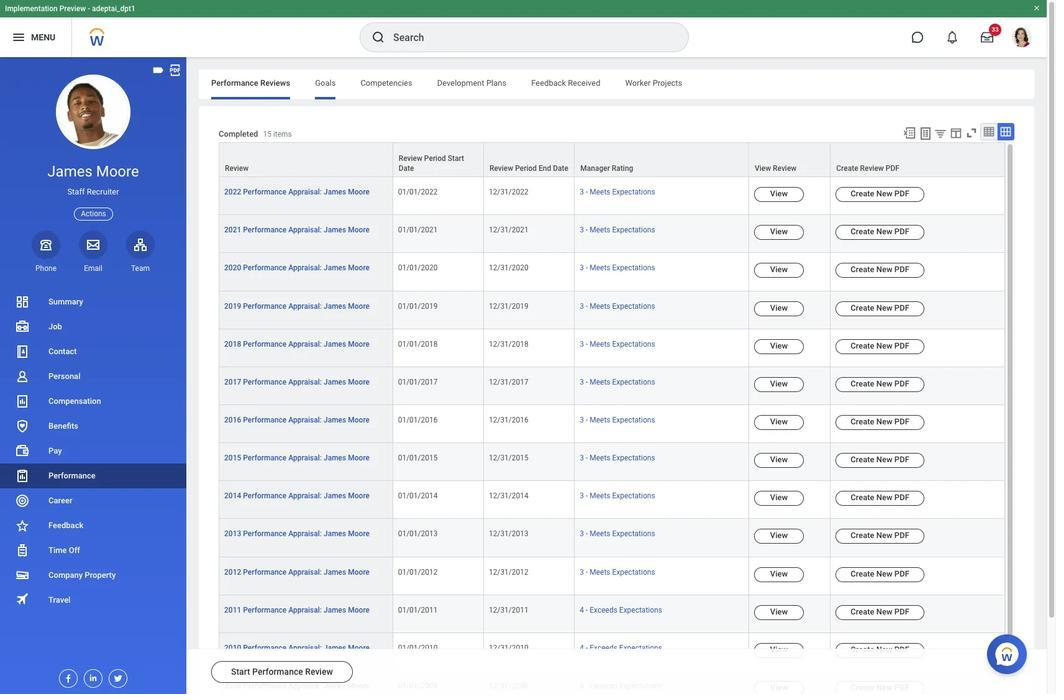 Task type: vqa. For each thing, say whether or not it's contained in the screenshot.


Task type: describe. For each thing, give the bounding box(es) containing it.
3 - meets expectations for 12/31/2021
[[580, 226, 656, 234]]

exceeds for 12/31/2011
[[590, 606, 618, 615]]

menu button
[[0, 17, 72, 57]]

period for end
[[515, 164, 537, 173]]

12 create new pdf from the top
[[851, 607, 910, 616]]

13 create new pdf from the top
[[851, 645, 910, 654]]

4 - exceeds expectations for 12/31/2010
[[580, 644, 663, 653]]

01/01/2021
[[398, 226, 438, 234]]

row containing review period start date
[[219, 142, 1006, 177]]

2010 performance appraisal: james moore link
[[224, 641, 370, 653]]

4 view button from the top
[[755, 301, 804, 316]]

view for 13th view button from the bottom
[[771, 227, 788, 236]]

12/31/2018
[[489, 340, 529, 349]]

3 - meets expectations for 12/31/2018
[[580, 340, 656, 349]]

development
[[437, 78, 485, 88]]

7 create new pdf from the top
[[851, 417, 910, 426]]

appraisal: for 2017
[[289, 378, 322, 387]]

reviews
[[260, 78, 290, 88]]

view for third view button from the bottom
[[771, 607, 788, 616]]

3 - meets expectations link for 12/31/2018
[[580, 337, 656, 349]]

8 create new pdf from the top
[[851, 455, 910, 464]]

13 row from the top
[[219, 595, 1006, 633]]

appraisal: for 2018
[[289, 340, 322, 349]]

1 create new pdf button from the top
[[836, 187, 925, 202]]

job
[[48, 322, 62, 331]]

12 create new pdf button from the top
[[836, 605, 925, 620]]

6 create new pdf from the top
[[851, 379, 910, 388]]

5 create new pdf from the top
[[851, 341, 910, 350]]

2022 performance appraisal: james moore link
[[224, 185, 370, 196]]

recruiter
[[87, 187, 119, 197]]

4 - exceeds expectations for 12/31/2011
[[580, 606, 663, 615]]

7 new from the top
[[877, 417, 893, 426]]

inbox large image
[[981, 31, 994, 44]]

12/31/2022
[[489, 188, 529, 196]]

select to filter grid data image
[[934, 127, 948, 140]]

company
[[48, 571, 83, 580]]

- for 12/31/2019
[[586, 302, 588, 311]]

2008
[[224, 682, 241, 691]]

end
[[539, 164, 552, 173]]

8 new from the top
[[877, 455, 893, 464]]

benefits image
[[15, 419, 30, 434]]

adeptai_dpt1
[[92, 4, 135, 13]]

performance for 2019
[[243, 302, 287, 311]]

12/31/2012
[[489, 568, 529, 577]]

review inside "review period end date" popup button
[[490, 164, 514, 173]]

contact link
[[0, 339, 186, 364]]

appraisal: for 2011
[[289, 606, 322, 615]]

james for 2015 performance appraisal: james moore
[[324, 454, 346, 463]]

- for 12/31/2010
[[586, 644, 588, 653]]

review inside create review pdf popup button
[[861, 164, 884, 173]]

7 meets from the top
[[590, 416, 611, 425]]

14 create new pdf from the top
[[851, 683, 910, 692]]

appraisal: for 2013
[[289, 530, 322, 539]]

6 row from the top
[[219, 329, 1006, 367]]

fullscreen image
[[965, 126, 979, 140]]

company property
[[48, 571, 116, 580]]

14 row from the top
[[219, 633, 1006, 671]]

12/31/2013
[[489, 530, 529, 539]]

actions
[[81, 209, 106, 218]]

4 new from the top
[[877, 303, 893, 312]]

benefits link
[[0, 414, 186, 439]]

2008 performance appraisal: james moore
[[224, 682, 370, 691]]

01/01/2018
[[398, 340, 438, 349]]

preview
[[59, 4, 86, 13]]

career link
[[0, 489, 186, 513]]

2 create new pdf from the top
[[851, 227, 910, 236]]

moore for 2018 performance appraisal: james moore
[[348, 340, 370, 349]]

company property image
[[15, 568, 30, 583]]

expectations for 12/31/2015
[[613, 454, 656, 463]]

13 view button from the top
[[755, 643, 804, 658]]

moore for 2014 performance appraisal: james moore
[[348, 492, 370, 501]]

2016 performance appraisal: james moore
[[224, 416, 370, 425]]

4 create new pdf from the top
[[851, 303, 910, 312]]

2021 performance appraisal: james moore
[[224, 226, 370, 234]]

1 view button from the top
[[755, 187, 804, 202]]

moore for 2010 performance appraisal: james moore
[[348, 644, 370, 653]]

team link
[[126, 230, 155, 273]]

2019 performance appraisal: james moore link
[[224, 299, 370, 311]]

01/01/2013
[[398, 530, 438, 539]]

2 row from the top
[[219, 177, 1006, 215]]

33 button
[[974, 24, 1002, 51]]

5 create new pdf button from the top
[[836, 339, 925, 354]]

close environment banner image
[[1034, 4, 1041, 12]]

manager
[[581, 164, 610, 173]]

2012 performance appraisal: james moore link
[[224, 565, 370, 577]]

appraisal: for 2019
[[289, 302, 322, 311]]

3 create new pdf from the top
[[851, 265, 910, 274]]

moore for 2012 performance appraisal: james moore
[[348, 568, 370, 577]]

3 - meets expectations link for 12/31/2020
[[580, 261, 656, 272]]

feedback link
[[0, 513, 186, 538]]

expand table image
[[1000, 126, 1013, 138]]

export to worksheets image
[[919, 126, 934, 141]]

01/01/2019
[[398, 302, 438, 311]]

- inside the menu banner
[[88, 4, 90, 13]]

2022 performance appraisal: james moore
[[224, 188, 370, 196]]

performance for 2012
[[243, 568, 287, 577]]

phone james moore element
[[32, 263, 60, 273]]

view for fifth view button
[[771, 341, 788, 350]]

projects
[[653, 78, 683, 88]]

7 row from the top
[[219, 367, 1006, 405]]

view for 14th view button
[[771, 683, 788, 692]]

2010
[[224, 644, 241, 653]]

1 create new pdf from the top
[[851, 189, 910, 198]]

7 3 - meets expectations link from the top
[[580, 413, 656, 425]]

james for 2008 performance appraisal: james moore
[[324, 682, 346, 691]]

moore inside navigation pane region
[[96, 163, 139, 180]]

3 view button from the top
[[755, 263, 804, 278]]

5 view button from the top
[[755, 339, 804, 354]]

01/01/2016
[[398, 416, 438, 425]]

8 create new pdf button from the top
[[836, 453, 925, 468]]

review period start date button
[[393, 143, 484, 177]]

view for 4th view button from the top
[[771, 303, 788, 312]]

2017 performance appraisal: james moore link
[[224, 375, 370, 387]]

view for 8th view button from the bottom of the page
[[771, 417, 788, 426]]

3 for 12/31/2018
[[580, 340, 584, 349]]

navigation pane region
[[0, 57, 186, 694]]

appraisal: for 2016
[[289, 416, 322, 425]]

meets for 12/31/2015
[[590, 454, 611, 463]]

performance for 2015
[[243, 454, 287, 463]]

review inside review popup button
[[225, 164, 249, 173]]

11 view button from the top
[[755, 567, 804, 582]]

staff recruiter
[[67, 187, 119, 197]]

2019 performance appraisal: james moore
[[224, 302, 370, 311]]

8 view button from the top
[[755, 453, 804, 468]]

james for 2020 performance appraisal: james moore
[[324, 264, 346, 272]]

view for 13th view button from the top
[[771, 645, 788, 654]]

8 row from the top
[[219, 405, 1006, 443]]

01/01/2015
[[398, 454, 438, 463]]

2 new from the top
[[877, 227, 893, 236]]

2011 performance appraisal: james moore link
[[224, 603, 370, 615]]

01/01/2017
[[398, 378, 438, 387]]

travel image
[[15, 592, 30, 607]]

personal
[[48, 372, 80, 381]]

01/01/2014
[[398, 492, 438, 501]]

2013 performance appraisal: james moore
[[224, 530, 370, 539]]

3 - meets expectations for 12/31/2019
[[580, 302, 656, 311]]

date for review period start date
[[399, 164, 414, 173]]

moore for 2019 performance appraisal: james moore
[[348, 302, 370, 311]]

benefits
[[48, 421, 78, 431]]

facebook image
[[60, 670, 73, 684]]

compensation
[[48, 397, 101, 406]]

expectations for 12/31/2012
[[613, 568, 656, 577]]

team james moore element
[[126, 263, 155, 273]]

7 3 from the top
[[580, 416, 584, 425]]

01/01/2012
[[398, 568, 438, 577]]

2018 performance appraisal: james moore
[[224, 340, 370, 349]]

view for 8th view button from the top of the page
[[771, 455, 788, 464]]

1 new from the top
[[877, 189, 893, 198]]

tab list containing performance reviews
[[199, 70, 1035, 99]]

01/01/2022
[[398, 188, 438, 196]]

3 new from the top
[[877, 265, 893, 274]]

feedback for feedback received
[[532, 78, 566, 88]]

moore for 2017 performance appraisal: james moore
[[348, 378, 370, 387]]

2010 performance appraisal: james moore
[[224, 644, 370, 653]]

4 for 12/31/2010
[[580, 644, 584, 653]]

review period end date
[[490, 164, 569, 173]]

3 - meets expectations link for 12/31/2014
[[580, 489, 656, 501]]

6 create new pdf button from the top
[[836, 377, 925, 392]]

appraisal: for 2008
[[289, 682, 322, 691]]

6 new from the top
[[877, 379, 893, 388]]

3 - meets expectations link for 12/31/2017
[[580, 375, 656, 387]]

implementation preview -   adeptai_dpt1
[[5, 4, 135, 13]]

performance inside navigation pane region
[[48, 471, 96, 480]]

create inside popup button
[[837, 164, 859, 173]]

review button
[[219, 143, 393, 177]]

james for 2014 performance appraisal: james moore
[[324, 492, 346, 501]]

email james moore element
[[79, 263, 108, 273]]

phone image
[[37, 237, 55, 252]]

7 3 - meets expectations from the top
[[580, 416, 656, 425]]

11 row from the top
[[219, 519, 1006, 557]]

twitter image
[[109, 670, 123, 684]]

menu banner
[[0, 0, 1047, 57]]

performance for 2017
[[243, 378, 287, 387]]

3 - meets expectations for 12/31/2012
[[580, 568, 656, 577]]

11 create new pdf from the top
[[851, 569, 910, 578]]

career image
[[15, 494, 30, 508]]

rating
[[612, 164, 634, 173]]

moore for 2008 performance appraisal: james moore
[[348, 682, 370, 691]]

pdf inside create review pdf popup button
[[886, 164, 900, 173]]

10 row from the top
[[219, 481, 1006, 519]]

manager rating
[[581, 164, 634, 173]]

13 new from the top
[[877, 645, 893, 654]]

expectations for 12/31/2008
[[620, 682, 663, 691]]

5 new from the top
[[877, 341, 893, 350]]

3 row from the top
[[219, 215, 1006, 253]]

competencies
[[361, 78, 413, 88]]

2014 performance appraisal: james moore
[[224, 492, 370, 501]]

4 - exceeds expectations link for 12/31/2011
[[580, 603, 663, 615]]

performance for 2020
[[243, 264, 287, 272]]

2018 performance appraisal: james moore link
[[224, 337, 370, 349]]

12 row from the top
[[219, 557, 1006, 595]]

james for 2013 performance appraisal: james moore
[[324, 530, 346, 539]]

review period start date
[[399, 154, 464, 173]]

3 - meets expectations link for 12/31/2013
[[580, 527, 656, 539]]

13 create new pdf button from the top
[[836, 643, 925, 658]]

- for 12/31/2015
[[586, 454, 588, 463]]

3 - meets expectations for 12/31/2015
[[580, 454, 656, 463]]

completed
[[219, 129, 258, 139]]

15
[[263, 130, 272, 139]]

9 new from the top
[[877, 493, 893, 502]]

appraisal: for 2010
[[289, 644, 322, 653]]

performance link
[[0, 464, 186, 489]]

6 view button from the top
[[755, 377, 804, 392]]

3 create new pdf button from the top
[[836, 263, 925, 278]]

3 for 12/31/2015
[[580, 454, 584, 463]]

- for 12/31/2012
[[586, 568, 588, 577]]

2015 performance appraisal: james moore link
[[224, 451, 370, 463]]

12 new from the top
[[877, 607, 893, 616]]

pay link
[[0, 439, 186, 464]]

exceeds for 12/31/2010
[[590, 644, 618, 653]]

review inside view review popup button
[[773, 164, 797, 173]]

2022
[[224, 188, 241, 196]]

linkedin image
[[85, 670, 98, 683]]

meets for 12/31/2017
[[590, 378, 611, 387]]

view for 14th view button from the bottom
[[771, 189, 788, 198]]

3 for 12/31/2021
[[580, 226, 584, 234]]

meets for 12/31/2014
[[590, 492, 611, 501]]

appraisal: for 2022
[[289, 188, 322, 196]]

tag image
[[152, 63, 165, 77]]

view team image
[[133, 237, 148, 252]]

11 new from the top
[[877, 569, 893, 578]]

implementation
[[5, 4, 58, 13]]

5 row from the top
[[219, 291, 1006, 329]]



Task type: locate. For each thing, give the bounding box(es) containing it.
2018
[[224, 340, 241, 349]]

james up 2012 performance appraisal: james moore link
[[324, 530, 346, 539]]

2 vertical spatial 4
[[580, 682, 584, 691]]

job image
[[15, 319, 30, 334]]

3 for 12/31/2022
[[580, 188, 584, 196]]

moore left 01/01/2012
[[348, 568, 370, 577]]

1 4 - exceeds expectations link from the top
[[580, 603, 663, 615]]

phone
[[35, 264, 57, 273]]

4 for 12/31/2008
[[580, 682, 584, 691]]

0 vertical spatial 4 - exceeds expectations link
[[580, 603, 663, 615]]

12 appraisal: from the top
[[289, 606, 322, 615]]

1 4 - exceeds expectations from the top
[[580, 606, 663, 615]]

review inside 'start performance review' button
[[305, 667, 333, 677]]

date right end
[[553, 164, 569, 173]]

12/31/2020
[[489, 264, 529, 272]]

received
[[568, 78, 601, 88]]

12/31/2015
[[489, 454, 529, 463]]

pay image
[[15, 444, 30, 459]]

1 vertical spatial feedback
[[48, 521, 83, 530]]

review inside review period start date
[[399, 154, 423, 163]]

moore left 01/01/2021
[[348, 226, 370, 234]]

justify image
[[11, 30, 26, 45]]

1 vertical spatial start
[[231, 667, 250, 677]]

appraisal: up 2013 performance appraisal: james moore "link"
[[289, 492, 322, 501]]

appraisal: up the 2018 performance appraisal: james moore link
[[289, 302, 322, 311]]

james moore
[[47, 163, 139, 180]]

performance for 2008
[[243, 682, 287, 691]]

4 create new pdf button from the top
[[836, 301, 925, 316]]

performance right 2017
[[243, 378, 287, 387]]

moore for 2022 performance appraisal: james moore
[[348, 188, 370, 196]]

performance right 2018
[[243, 340, 287, 349]]

manager rating button
[[575, 143, 749, 177]]

travel link
[[0, 588, 186, 613]]

1 appraisal: from the top
[[289, 188, 322, 196]]

14 new from the top
[[877, 683, 893, 692]]

summary link
[[0, 290, 186, 315]]

9 3 - meets expectations link from the top
[[580, 489, 656, 501]]

moore for 2015 performance appraisal: james moore
[[348, 454, 370, 463]]

moore left 01/01/2018
[[348, 340, 370, 349]]

appraisal: up 2011 performance appraisal: james moore link
[[289, 568, 322, 577]]

period
[[424, 154, 446, 163], [515, 164, 537, 173]]

3 3 - meets expectations from the top
[[580, 264, 656, 272]]

0 horizontal spatial period
[[424, 154, 446, 163]]

0 vertical spatial 4 - exceeds expectations
[[580, 606, 663, 615]]

start
[[448, 154, 464, 163], [231, 667, 250, 677]]

1 vertical spatial exceeds
[[590, 644, 618, 653]]

moore
[[96, 163, 139, 180], [348, 188, 370, 196], [348, 226, 370, 234], [348, 264, 370, 272], [348, 302, 370, 311], [348, 340, 370, 349], [348, 378, 370, 387], [348, 416, 370, 425], [348, 454, 370, 463], [348, 492, 370, 501], [348, 530, 370, 539], [348, 568, 370, 577], [348, 606, 370, 615], [348, 644, 370, 653], [348, 682, 370, 691]]

3 4 - exceeds expectations from the top
[[580, 682, 663, 691]]

performance for 2021
[[243, 226, 287, 234]]

performance reviews
[[211, 78, 290, 88]]

4 - exceeds expectations
[[580, 606, 663, 615], [580, 644, 663, 653], [580, 682, 663, 691]]

11 3 - meets expectations from the top
[[580, 568, 656, 577]]

james for 2017 performance appraisal: james moore
[[324, 378, 346, 387]]

appraisal: for 2012
[[289, 568, 322, 577]]

travel
[[48, 595, 71, 605]]

0 vertical spatial feedback
[[532, 78, 566, 88]]

Search Workday  search field
[[393, 24, 663, 51]]

expectations for 12/31/2017
[[613, 378, 656, 387]]

start inside 'start performance review' button
[[231, 667, 250, 677]]

appraisal: up 2019 performance appraisal: james moore link
[[289, 264, 322, 272]]

expectations for 12/31/2019
[[613, 302, 656, 311]]

11 3 from the top
[[580, 568, 584, 577]]

3 - meets expectations link for 12/31/2021
[[580, 223, 656, 234]]

2 create new pdf button from the top
[[836, 225, 925, 240]]

0 vertical spatial start
[[448, 154, 464, 163]]

2 vertical spatial 4 - exceeds expectations link
[[580, 679, 663, 691]]

summary
[[48, 297, 83, 306]]

4 row from the top
[[219, 253, 1006, 291]]

appraisal: for 2021
[[289, 226, 322, 234]]

moore left 01/01/2014
[[348, 492, 370, 501]]

moore left 01/01/2020
[[348, 264, 370, 272]]

2 4 - exceeds expectations link from the top
[[580, 641, 663, 653]]

2008 performance appraisal: james moore link
[[224, 679, 370, 691]]

create new pdf
[[851, 189, 910, 198], [851, 227, 910, 236], [851, 265, 910, 274], [851, 303, 910, 312], [851, 341, 910, 350], [851, 379, 910, 388], [851, 417, 910, 426], [851, 455, 910, 464], [851, 493, 910, 502], [851, 531, 910, 540], [851, 569, 910, 578], [851, 607, 910, 616], [851, 645, 910, 654], [851, 683, 910, 692]]

james up 2014 performance appraisal: james moore "link" on the left of page
[[324, 454, 346, 463]]

- for 12/31/2013
[[586, 530, 588, 539]]

performance up start performance review
[[243, 644, 287, 653]]

4 - exceeds expectations link for 12/31/2010
[[580, 641, 663, 653]]

moore left 01/01/2011 on the bottom
[[348, 606, 370, 615]]

table image
[[983, 126, 996, 138]]

14 view button from the top
[[755, 681, 804, 694]]

performance for start
[[252, 667, 303, 677]]

appraisal: up 2016 performance appraisal: james moore link
[[289, 378, 322, 387]]

11 appraisal: from the top
[[289, 568, 322, 577]]

list
[[0, 290, 186, 613]]

moore left 01/01/2008
[[348, 682, 370, 691]]

james up the 2018 performance appraisal: james moore link
[[324, 302, 346, 311]]

performance for 2014
[[243, 492, 287, 501]]

12/31/2019
[[489, 302, 529, 311]]

appraisal: for 2014
[[289, 492, 322, 501]]

meets for 12/31/2020
[[590, 264, 611, 272]]

compensation image
[[15, 394, 30, 409]]

moore left 01/01/2022
[[348, 188, 370, 196]]

period up 01/01/2022
[[424, 154, 446, 163]]

8 appraisal: from the top
[[289, 454, 322, 463]]

moore left 01/01/2019
[[348, 302, 370, 311]]

2 date from the left
[[553, 164, 569, 173]]

performance for 2010
[[243, 644, 287, 653]]

james down review popup button
[[324, 188, 346, 196]]

1 vertical spatial period
[[515, 164, 537, 173]]

1 4 from the top
[[580, 606, 584, 615]]

time off link
[[0, 538, 186, 563]]

staff
[[67, 187, 85, 197]]

- for 12/31/2022
[[586, 188, 588, 196]]

2014
[[224, 492, 241, 501]]

james up 2017 performance appraisal: james moore link
[[324, 340, 346, 349]]

period left end
[[515, 164, 537, 173]]

james up 2013 performance appraisal: james moore "link"
[[324, 492, 346, 501]]

- for 12/31/2021
[[586, 226, 588, 234]]

performance for 2013
[[243, 530, 287, 539]]

12/31/2011
[[489, 606, 529, 615]]

view printable version (pdf) image
[[168, 63, 182, 77]]

summary image
[[15, 295, 30, 310]]

moore left 01/01/2017
[[348, 378, 370, 387]]

feedback for feedback
[[48, 521, 83, 530]]

james up 2011 performance appraisal: james moore link
[[324, 568, 346, 577]]

meets for 12/31/2018
[[590, 340, 611, 349]]

01/01/2011
[[398, 606, 438, 615]]

moore for 2011 performance appraisal: james moore
[[348, 606, 370, 615]]

2 3 from the top
[[580, 226, 584, 234]]

moore left 01/01/2010
[[348, 644, 370, 653]]

james for 2019 performance appraisal: james moore
[[324, 302, 346, 311]]

2013 performance appraisal: james moore link
[[224, 527, 370, 539]]

3 - meets expectations link for 12/31/2022
[[580, 185, 656, 196]]

appraisal: up 2014 performance appraisal: james moore "link" on the left of page
[[289, 454, 322, 463]]

james up staff
[[47, 163, 92, 180]]

james up 2020 performance appraisal: james moore link
[[324, 226, 346, 234]]

period for start
[[424, 154, 446, 163]]

appraisal: up 2015 performance appraisal: james moore link at the left
[[289, 416, 322, 425]]

expectations
[[613, 188, 656, 196], [613, 226, 656, 234], [613, 264, 656, 272], [613, 302, 656, 311], [613, 340, 656, 349], [613, 378, 656, 387], [613, 416, 656, 425], [613, 454, 656, 463], [613, 492, 656, 501], [613, 530, 656, 539], [613, 568, 656, 577], [620, 606, 663, 615], [620, 644, 663, 653], [620, 682, 663, 691]]

list containing summary
[[0, 290, 186, 613]]

4 3 - meets expectations from the top
[[580, 302, 656, 311]]

meets for 12/31/2019
[[590, 302, 611, 311]]

performance right the 2022
[[243, 188, 287, 196]]

period inside review period start date
[[424, 154, 446, 163]]

2021
[[224, 226, 241, 234]]

personal image
[[15, 369, 30, 384]]

3 - meets expectations for 12/31/2022
[[580, 188, 656, 196]]

date inside review period start date
[[399, 164, 414, 173]]

2017 performance appraisal: james moore
[[224, 378, 370, 387]]

2020
[[224, 264, 241, 272]]

3 for 12/31/2014
[[580, 492, 584, 501]]

feedback inside feedback 'link'
[[48, 521, 83, 530]]

export to excel image
[[903, 126, 917, 140]]

5 3 - meets expectations from the top
[[580, 340, 656, 349]]

9 create new pdf button from the top
[[836, 491, 925, 506]]

appraisal: down start performance review
[[289, 682, 322, 691]]

james inside navigation pane region
[[47, 163, 92, 180]]

view for 5th view button from the bottom
[[771, 531, 788, 540]]

- for 12/31/2018
[[586, 340, 588, 349]]

profile logan mcneil image
[[1013, 27, 1032, 50]]

moore up recruiter
[[96, 163, 139, 180]]

0 vertical spatial 4
[[580, 606, 584, 615]]

13 appraisal: from the top
[[289, 644, 322, 653]]

4 meets from the top
[[590, 302, 611, 311]]

1 horizontal spatial period
[[515, 164, 537, 173]]

feedback up time off
[[48, 521, 83, 530]]

01/01/2020
[[398, 264, 438, 272]]

6 appraisal: from the top
[[289, 378, 322, 387]]

moore left the 01/01/2016
[[348, 416, 370, 425]]

1 exceeds from the top
[[590, 606, 618, 615]]

view button
[[755, 187, 804, 202], [755, 225, 804, 240], [755, 263, 804, 278], [755, 301, 804, 316], [755, 339, 804, 354], [755, 377, 804, 392], [755, 415, 804, 430], [755, 453, 804, 468], [755, 491, 804, 506], [755, 529, 804, 544], [755, 567, 804, 582], [755, 605, 804, 620], [755, 643, 804, 658], [755, 681, 804, 694]]

2 view button from the top
[[755, 225, 804, 240]]

2020 performance appraisal: james moore
[[224, 264, 370, 272]]

9 appraisal: from the top
[[289, 492, 322, 501]]

10 create new pdf button from the top
[[836, 529, 925, 544]]

01/01/2008
[[398, 682, 438, 691]]

10 3 from the top
[[580, 530, 584, 539]]

0 horizontal spatial start
[[231, 667, 250, 677]]

2015 performance appraisal: james moore
[[224, 454, 370, 463]]

9 row from the top
[[219, 443, 1006, 481]]

performance right 2014
[[243, 492, 287, 501]]

0 horizontal spatial feedback
[[48, 521, 83, 530]]

create
[[837, 164, 859, 173], [851, 189, 875, 198], [851, 227, 875, 236], [851, 265, 875, 274], [851, 303, 875, 312], [851, 341, 875, 350], [851, 379, 875, 388], [851, 417, 875, 426], [851, 455, 875, 464], [851, 493, 875, 502], [851, 531, 875, 540], [851, 569, 875, 578], [851, 607, 875, 616], [851, 645, 875, 654], [851, 683, 875, 692]]

6 3 - meets expectations link from the top
[[580, 375, 656, 387]]

12 view button from the top
[[755, 605, 804, 620]]

moore for 2021 performance appraisal: james moore
[[348, 226, 370, 234]]

8 3 from the top
[[580, 454, 584, 463]]

12/31/2014
[[489, 492, 529, 501]]

appraisal: down review popup button
[[289, 188, 322, 196]]

1 vertical spatial 4
[[580, 644, 584, 653]]

3 appraisal: from the top
[[289, 264, 322, 272]]

1 vertical spatial 4 - exceeds expectations link
[[580, 641, 663, 653]]

2 4 from the top
[[580, 644, 584, 653]]

james up 2019 performance appraisal: james moore link
[[324, 264, 346, 272]]

performance right 2019
[[243, 302, 287, 311]]

3 for 12/31/2020
[[580, 264, 584, 272]]

9 create new pdf from the top
[[851, 493, 910, 502]]

email
[[84, 264, 102, 273]]

1 horizontal spatial start
[[448, 154, 464, 163]]

performance right 2011
[[243, 606, 287, 615]]

company property link
[[0, 563, 186, 588]]

12/31/2021
[[489, 226, 529, 234]]

worker
[[626, 78, 651, 88]]

performance right 2021
[[243, 226, 287, 234]]

expectations for 12/31/2022
[[613, 188, 656, 196]]

goals
[[315, 78, 336, 88]]

8 meets from the top
[[590, 454, 611, 463]]

performance inside button
[[252, 667, 303, 677]]

9 3 - meets expectations from the top
[[580, 492, 656, 501]]

9 meets from the top
[[590, 492, 611, 501]]

james for 2010 performance appraisal: james moore
[[324, 644, 346, 653]]

2011
[[224, 606, 241, 615]]

view inside popup button
[[755, 164, 771, 173]]

10 create new pdf from the top
[[851, 531, 910, 540]]

search image
[[371, 30, 386, 45]]

appraisal: up start performance review
[[289, 644, 322, 653]]

pay
[[48, 446, 62, 456]]

3 - meets expectations link
[[580, 185, 656, 196], [580, 223, 656, 234], [580, 261, 656, 272], [580, 299, 656, 311], [580, 337, 656, 349], [580, 375, 656, 387], [580, 413, 656, 425], [580, 451, 656, 463], [580, 489, 656, 501], [580, 527, 656, 539], [580, 565, 656, 577]]

performance down start performance review
[[243, 682, 287, 691]]

new
[[877, 189, 893, 198], [877, 227, 893, 236], [877, 265, 893, 274], [877, 303, 893, 312], [877, 341, 893, 350], [877, 379, 893, 388], [877, 417, 893, 426], [877, 455, 893, 464], [877, 493, 893, 502], [877, 531, 893, 540], [877, 569, 893, 578], [877, 607, 893, 616], [877, 645, 893, 654], [877, 683, 893, 692]]

menu
[[31, 32, 55, 42]]

expectations for 12/31/2018
[[613, 340, 656, 349]]

time off
[[48, 546, 80, 555]]

moore for 2013 performance appraisal: james moore
[[348, 530, 370, 539]]

moore left 01/01/2015
[[348, 454, 370, 463]]

time
[[48, 546, 67, 555]]

worker projects
[[626, 78, 683, 88]]

0 vertical spatial exceeds
[[590, 606, 618, 615]]

2 vertical spatial 4 - exceeds expectations
[[580, 682, 663, 691]]

5 meets from the top
[[590, 340, 611, 349]]

mail image
[[86, 237, 101, 252]]

3 - meets expectations link for 12/31/2015
[[580, 451, 656, 463]]

3 - meets expectations link for 12/31/2012
[[580, 565, 656, 577]]

moore for 2020 performance appraisal: james moore
[[348, 264, 370, 272]]

meets for 12/31/2022
[[590, 188, 611, 196]]

james up 2015 performance appraisal: james moore link at the left
[[324, 416, 346, 425]]

12/31/2017
[[489, 378, 529, 387]]

view for 6th view button from the bottom of the page
[[771, 493, 788, 502]]

james down 2010 performance appraisal: james moore
[[324, 682, 346, 691]]

7 create new pdf button from the top
[[836, 415, 925, 430]]

toolbar
[[898, 123, 1015, 142]]

4 3 - meets expectations link from the top
[[580, 299, 656, 311]]

view for 3rd view button
[[771, 265, 788, 274]]

appraisal: up 2020 performance appraisal: james moore link
[[289, 226, 322, 234]]

create new pdf button
[[836, 187, 925, 202], [836, 225, 925, 240], [836, 263, 925, 278], [836, 301, 925, 316], [836, 339, 925, 354], [836, 377, 925, 392], [836, 415, 925, 430], [836, 453, 925, 468], [836, 491, 925, 506], [836, 529, 925, 544], [836, 567, 925, 582], [836, 605, 925, 620], [836, 643, 925, 658], [836, 681, 925, 694]]

james up 2008 performance appraisal: james moore link
[[324, 644, 346, 653]]

1 vertical spatial 4 - exceeds expectations
[[580, 644, 663, 653]]

5 appraisal: from the top
[[289, 340, 322, 349]]

performance right 2016
[[243, 416, 287, 425]]

phone button
[[32, 230, 60, 273]]

0 vertical spatial period
[[424, 154, 446, 163]]

3 4 - exceeds expectations link from the top
[[580, 679, 663, 691]]

james up 2016 performance appraisal: james moore link
[[324, 378, 346, 387]]

11 create new pdf button from the top
[[836, 567, 925, 582]]

feedback image
[[15, 518, 30, 533]]

plans
[[487, 78, 507, 88]]

1 3 from the top
[[580, 188, 584, 196]]

3 3 - meets expectations link from the top
[[580, 261, 656, 272]]

3 3 from the top
[[580, 264, 584, 272]]

- for 12/31/2020
[[586, 264, 588, 272]]

team
[[131, 264, 150, 273]]

moore left 01/01/2013
[[348, 530, 370, 539]]

appraisal: for 2015
[[289, 454, 322, 463]]

2 vertical spatial exceeds
[[590, 682, 618, 691]]

15 row from the top
[[219, 671, 1006, 694]]

james for 2021 performance appraisal: james moore
[[324, 226, 346, 234]]

1 horizontal spatial date
[[553, 164, 569, 173]]

performance up 'career'
[[48, 471, 96, 480]]

date
[[399, 164, 414, 173], [553, 164, 569, 173]]

performance right 2013
[[243, 530, 287, 539]]

6 3 from the top
[[580, 378, 584, 387]]

row
[[219, 142, 1006, 177], [219, 177, 1006, 215], [219, 215, 1006, 253], [219, 253, 1006, 291], [219, 291, 1006, 329], [219, 329, 1006, 367], [219, 367, 1006, 405], [219, 405, 1006, 443], [219, 443, 1006, 481], [219, 481, 1006, 519], [219, 519, 1006, 557], [219, 557, 1006, 595], [219, 595, 1006, 633], [219, 633, 1006, 671], [219, 671, 1006, 694]]

feedback left received at the right top
[[532, 78, 566, 88]]

start performance review
[[231, 667, 333, 677]]

notifications large image
[[947, 31, 959, 44]]

performance right 2020 on the left
[[243, 264, 287, 272]]

- for 12/31/2017
[[586, 378, 588, 387]]

items
[[273, 130, 292, 139]]

period inside "review period end date" popup button
[[515, 164, 537, 173]]

click to view/edit grid preferences image
[[950, 126, 963, 140]]

off
[[69, 546, 80, 555]]

job link
[[0, 315, 186, 339]]

7 view button from the top
[[755, 415, 804, 430]]

contact image
[[15, 344, 30, 359]]

4 appraisal: from the top
[[289, 302, 322, 311]]

expectations for 12/31/2011
[[620, 606, 663, 615]]

- for 12/31/2014
[[586, 492, 588, 501]]

tab list
[[199, 70, 1035, 99]]

exceeds for 12/31/2008
[[590, 682, 618, 691]]

view for 4th view button from the bottom
[[771, 569, 788, 578]]

- for 12/31/2008
[[586, 682, 588, 691]]

2 exceeds from the top
[[590, 644, 618, 653]]

10 new from the top
[[877, 531, 893, 540]]

2 meets from the top
[[590, 226, 611, 234]]

date up 01/01/2022
[[399, 164, 414, 173]]

9 view button from the top
[[755, 491, 804, 506]]

3 - meets expectations for 12/31/2020
[[580, 264, 656, 272]]

33
[[992, 26, 999, 33]]

5 3 from the top
[[580, 340, 584, 349]]

performance right the 2012
[[243, 568, 287, 577]]

6 3 - meets expectations from the top
[[580, 378, 656, 387]]

performance for 2011
[[243, 606, 287, 615]]

time off image
[[15, 543, 30, 558]]

3 for 12/31/2019
[[580, 302, 584, 311]]

4 - exceeds expectations for 12/31/2008
[[580, 682, 663, 691]]

1 3 - meets expectations link from the top
[[580, 185, 656, 196]]

1 date from the left
[[399, 164, 414, 173]]

1 row from the top
[[219, 142, 1006, 177]]

14 create new pdf button from the top
[[836, 681, 925, 694]]

10 view button from the top
[[755, 529, 804, 544]]

meets for 12/31/2012
[[590, 568, 611, 577]]

actions button
[[74, 207, 113, 221]]

performance left reviews
[[211, 78, 258, 88]]

7 appraisal: from the top
[[289, 416, 322, 425]]

2016 performance appraisal: james moore link
[[224, 413, 370, 425]]

start performance review button
[[211, 661, 353, 683]]

2020 performance appraisal: james moore link
[[224, 261, 370, 272]]

appraisal: up 2017 performance appraisal: james moore link
[[289, 340, 322, 349]]

create review pdf button
[[831, 143, 1005, 177]]

james for 2018 performance appraisal: james moore
[[324, 340, 346, 349]]

0 horizontal spatial date
[[399, 164, 414, 173]]

1 horizontal spatial feedback
[[532, 78, 566, 88]]

6 meets from the top
[[590, 378, 611, 387]]

review period end date button
[[484, 143, 574, 177]]

8 3 - meets expectations from the top
[[580, 454, 656, 463]]

start inside review period start date
[[448, 154, 464, 163]]

3 for 12/31/2012
[[580, 568, 584, 577]]

expectations for 12/31/2020
[[613, 264, 656, 272]]

date for review period end date
[[553, 164, 569, 173]]

appraisal: up 2010 performance appraisal: james moore link
[[289, 606, 322, 615]]

appraisal: up 2012 performance appraisal: james moore link
[[289, 530, 322, 539]]

james up 2010 performance appraisal: james moore link
[[324, 606, 346, 615]]

contact
[[48, 347, 77, 356]]

- for 12/31/2011
[[586, 606, 588, 615]]

3 for 12/31/2013
[[580, 530, 584, 539]]

meets for 12/31/2013
[[590, 530, 611, 539]]

performance image
[[15, 469, 30, 484]]

moore for 2016 performance appraisal: james moore
[[348, 416, 370, 425]]

meets
[[590, 188, 611, 196], [590, 226, 611, 234], [590, 264, 611, 272], [590, 302, 611, 311], [590, 340, 611, 349], [590, 378, 611, 387], [590, 416, 611, 425], [590, 454, 611, 463], [590, 492, 611, 501], [590, 530, 611, 539], [590, 568, 611, 577]]

1 3 - meets expectations from the top
[[580, 188, 656, 196]]

create review pdf
[[837, 164, 900, 173]]

performance right '2015'
[[243, 454, 287, 463]]

performance up 2008 performance appraisal: james moore link
[[252, 667, 303, 677]]

expectations for 12/31/2014
[[613, 492, 656, 501]]



